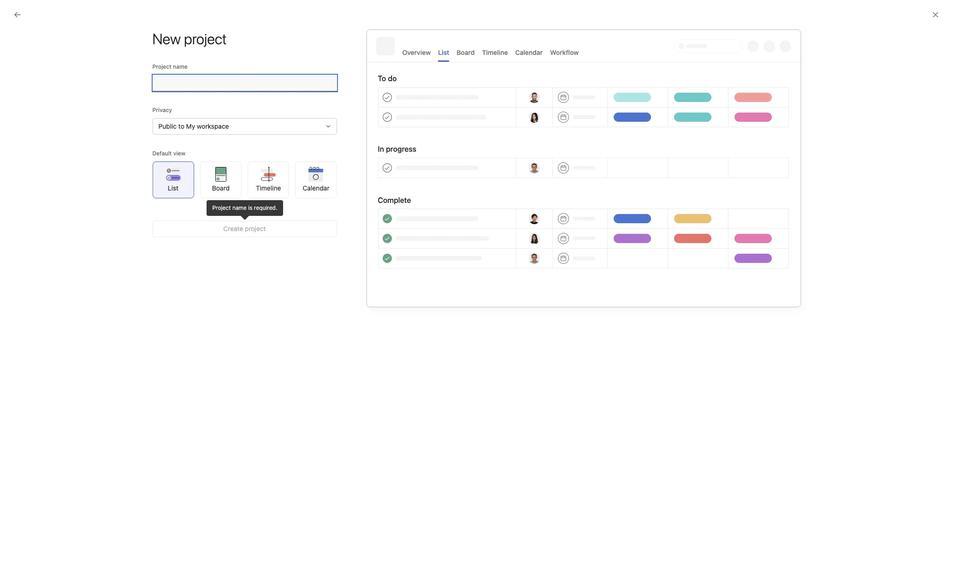 Task type: locate. For each thing, give the bounding box(es) containing it.
1 horizontal spatial goal
[[686, 309, 698, 316]]

0 horizontal spatial workspace
[[162, 29, 194, 36]]

list down the default view
[[168, 184, 179, 192]]

1 horizontal spatial workspace
[[197, 122, 229, 130]]

set a custom due date button
[[628, 260, 692, 270]]

project name
[[153, 63, 188, 70]]

goal right parent
[[686, 309, 698, 316]]

1 horizontal spatial list
[[439, 48, 450, 56]]

a inside button
[[640, 261, 644, 268]]

period
[[644, 228, 661, 235]]

0 vertical spatial is
[[363, 116, 369, 126]]

0 vertical spatial my
[[151, 29, 160, 36]]

overview
[[403, 48, 431, 56]]

0 horizontal spatial board
[[212, 184, 230, 192]]

goal right this
[[343, 116, 361, 126]]

project inside tooltip
[[213, 204, 231, 211]]

project up create
[[213, 204, 231, 211]]

view
[[173, 150, 186, 157]]

calendar left maria
[[303, 184, 330, 192]]

track
[[385, 116, 407, 126]]

workspace up make at the left top of the page
[[162, 29, 194, 36]]

all
[[589, 235, 596, 243]]

is left on on the left
[[363, 116, 369, 126]]

project
[[245, 225, 266, 233]]

name down make at the left top of the page
[[173, 63, 188, 70]]

is inside tooltip
[[248, 204, 253, 211]]

1 vertical spatial goal
[[686, 309, 698, 316]]

1 horizontal spatial calendar
[[516, 48, 543, 56]]

0 horizontal spatial project
[[153, 63, 172, 70]]

name for project name is required.
[[233, 204, 247, 211]]

project profitable
[[176, 39, 248, 49]]

0 horizontal spatial my
[[151, 29, 160, 36]]

1 vertical spatial my
[[186, 122, 195, 130]]

workspace right to
[[197, 122, 229, 130]]

0 vertical spatial board
[[457, 48, 475, 56]]

about this goal
[[630, 118, 692, 128]]

project down make at the left top of the page
[[153, 63, 172, 70]]

my workspace goals
[[151, 29, 212, 36]]

a left parent
[[663, 309, 666, 316]]

a right set
[[640, 261, 644, 268]]

list
[[439, 48, 450, 56], [168, 184, 179, 192]]

set a custom due date
[[630, 261, 690, 268]]

time
[[630, 228, 643, 235]]

1 horizontal spatial name
[[233, 204, 247, 211]]

goal inside connect a parent goal button
[[686, 309, 698, 316]]

is
[[363, 116, 369, 126], [248, 204, 253, 211]]

my up make at the left top of the page
[[151, 29, 160, 36]]

calendar
[[516, 48, 543, 56], [303, 184, 330, 192]]

0 vertical spatial workspace
[[162, 29, 194, 36]]

is for goal
[[363, 116, 369, 126]]

1 horizontal spatial board
[[457, 48, 475, 56]]

name up create project
[[233, 204, 247, 211]]

summary
[[335, 170, 365, 178]]

list box
[[368, 4, 590, 18]]

a for set
[[640, 261, 644, 268]]

0 vertical spatial name
[[173, 63, 188, 70]]

on
[[372, 116, 383, 126]]

1 vertical spatial is
[[248, 204, 253, 211]]

due
[[666, 261, 676, 268]]

connect a parent goal button
[[625, 306, 702, 319]]

project name is required. tooltip
[[207, 200, 283, 219]]

15
[[353, 200, 359, 207]]

public to my workspace button
[[153, 118, 337, 135]]

project
[[153, 63, 172, 70], [213, 204, 231, 211]]

1 vertical spatial a
[[663, 309, 666, 316]]

new project
[[153, 30, 227, 48]]

0 vertical spatial project
[[153, 63, 172, 70]]

my right to
[[186, 122, 195, 130]]

Goal name text field
[[316, 71, 742, 104]]

make
[[151, 39, 174, 49]]

a inside button
[[663, 309, 666, 316]]

update
[[568, 119, 590, 127]]

board
[[457, 48, 475, 56], [212, 184, 230, 192]]

this
[[323, 116, 341, 126]]

team
[[668, 174, 683, 182]]

0 vertical spatial goal
[[343, 116, 361, 126]]

timeline
[[483, 48, 508, 56], [256, 184, 281, 192]]

list right overview
[[439, 48, 450, 56]]

a
[[640, 261, 644, 268], [663, 309, 666, 316]]

0 horizontal spatial list
[[168, 184, 179, 192]]

project for project name is required.
[[213, 204, 231, 211]]

latest status update element
[[323, 143, 596, 219]]

1 horizontal spatial project
[[213, 204, 231, 211]]

nov 2
[[390, 155, 410, 163]]

1 horizontal spatial a
[[663, 309, 666, 316]]

0 horizontal spatial is
[[248, 204, 253, 211]]

go back image
[[14, 11, 21, 18]]

calendar up goal name text field
[[516, 48, 543, 56]]

1 vertical spatial name
[[233, 204, 247, 211]]

name inside tooltip
[[233, 204, 247, 211]]

1 horizontal spatial timeline
[[483, 48, 508, 56]]

1 vertical spatial project
[[213, 204, 231, 211]]

view all
[[573, 235, 596, 243]]

1 horizontal spatial is
[[363, 116, 369, 126]]

my workspace goals link
[[151, 28, 212, 38]]

my
[[151, 29, 160, 36], [186, 122, 195, 130]]

is left required.
[[248, 204, 253, 211]]

this is a preview of your project image
[[367, 30, 801, 307]]

0 vertical spatial timeline
[[483, 48, 508, 56]]

0 horizontal spatial goal
[[343, 116, 361, 126]]

Project name text field
[[153, 75, 337, 91]]

connect a parent goal
[[639, 309, 698, 316]]

0 horizontal spatial name
[[173, 63, 188, 70]]

goals
[[196, 29, 212, 36]]

0 horizontal spatial calendar
[[303, 184, 330, 192]]

my inside public to my workspace dropdown button
[[186, 122, 195, 130]]

date
[[678, 261, 690, 268]]

recent status updates
[[323, 234, 400, 243]]

workspace
[[162, 29, 194, 36], [197, 122, 229, 130]]

1 horizontal spatial my
[[186, 122, 195, 130]]

1 vertical spatial workspace
[[197, 122, 229, 130]]

1 vertical spatial timeline
[[256, 184, 281, 192]]

0 horizontal spatial timeline
[[256, 184, 281, 192]]

0 vertical spatial calendar
[[516, 48, 543, 56]]

0 vertical spatial a
[[640, 261, 644, 268]]

maria williams 15 minutes ago
[[353, 191, 397, 207]]

goal
[[343, 116, 361, 126], [686, 309, 698, 316]]

0 horizontal spatial a
[[640, 261, 644, 268]]

name
[[173, 63, 188, 70], [233, 204, 247, 211]]



Task type: vqa. For each thing, say whether or not it's contained in the screenshot.
Expand popout to full screen "image"
no



Task type: describe. For each thing, give the bounding box(es) containing it.
to do
[[378, 74, 397, 83]]

close image
[[933, 11, 940, 18]]

default view
[[153, 150, 186, 157]]

to
[[179, 122, 185, 130]]

status
[[335, 155, 357, 163]]

public
[[159, 122, 177, 130]]

set
[[630, 261, 639, 268]]

1 vertical spatial board
[[212, 184, 230, 192]]

create
[[224, 225, 243, 233]]

maria
[[353, 191, 370, 198]]

1 vertical spatial list
[[168, 184, 179, 192]]

status update - nov 2
[[335, 155, 410, 163]]

create project
[[224, 225, 266, 233]]

1 vertical spatial calendar
[[303, 184, 330, 192]]

parent
[[667, 309, 685, 316]]

time period
[[630, 228, 661, 235]]

name for project name
[[173, 63, 188, 70]]

a for connect
[[663, 309, 666, 316]]

privacy
[[153, 107, 172, 114]]

view
[[573, 235, 587, 243]]

complete
[[378, 196, 411, 204]]

0 vertical spatial list
[[439, 48, 450, 56]]

custom
[[645, 261, 665, 268]]

is for name
[[248, 204, 253, 211]]

hide sidebar image
[[12, 7, 19, 15]]

update button
[[562, 115, 596, 132]]

recent
[[323, 234, 347, 243]]

.
[[407, 116, 410, 126]]

williams
[[372, 191, 397, 198]]

workflow
[[551, 48, 579, 56]]

accountable
[[630, 174, 667, 182]]

view all button
[[573, 235, 596, 243]]

required.
[[254, 204, 278, 211]]

mw
[[337, 195, 347, 202]]

ago
[[383, 200, 393, 207]]

project name is required.
[[213, 204, 278, 211]]

this goal is on track .
[[323, 116, 410, 126]]

make project profitable
[[151, 39, 248, 49]]

project for project name
[[153, 63, 172, 70]]

status updates
[[349, 234, 400, 243]]

-
[[385, 155, 388, 163]]

this goal
[[657, 118, 692, 128]]

maria williams link
[[353, 191, 397, 198]]

connect
[[639, 309, 661, 316]]

public to my workspace
[[159, 122, 229, 130]]

minutes
[[361, 200, 381, 207]]

create project button
[[153, 221, 337, 237]]

default
[[153, 150, 172, 157]]

accountable team
[[630, 174, 683, 182]]

in progress
[[378, 145, 417, 153]]

about
[[630, 118, 655, 128]]

today
[[368, 260, 384, 267]]

update
[[359, 155, 383, 163]]

workspace inside dropdown button
[[197, 122, 229, 130]]



